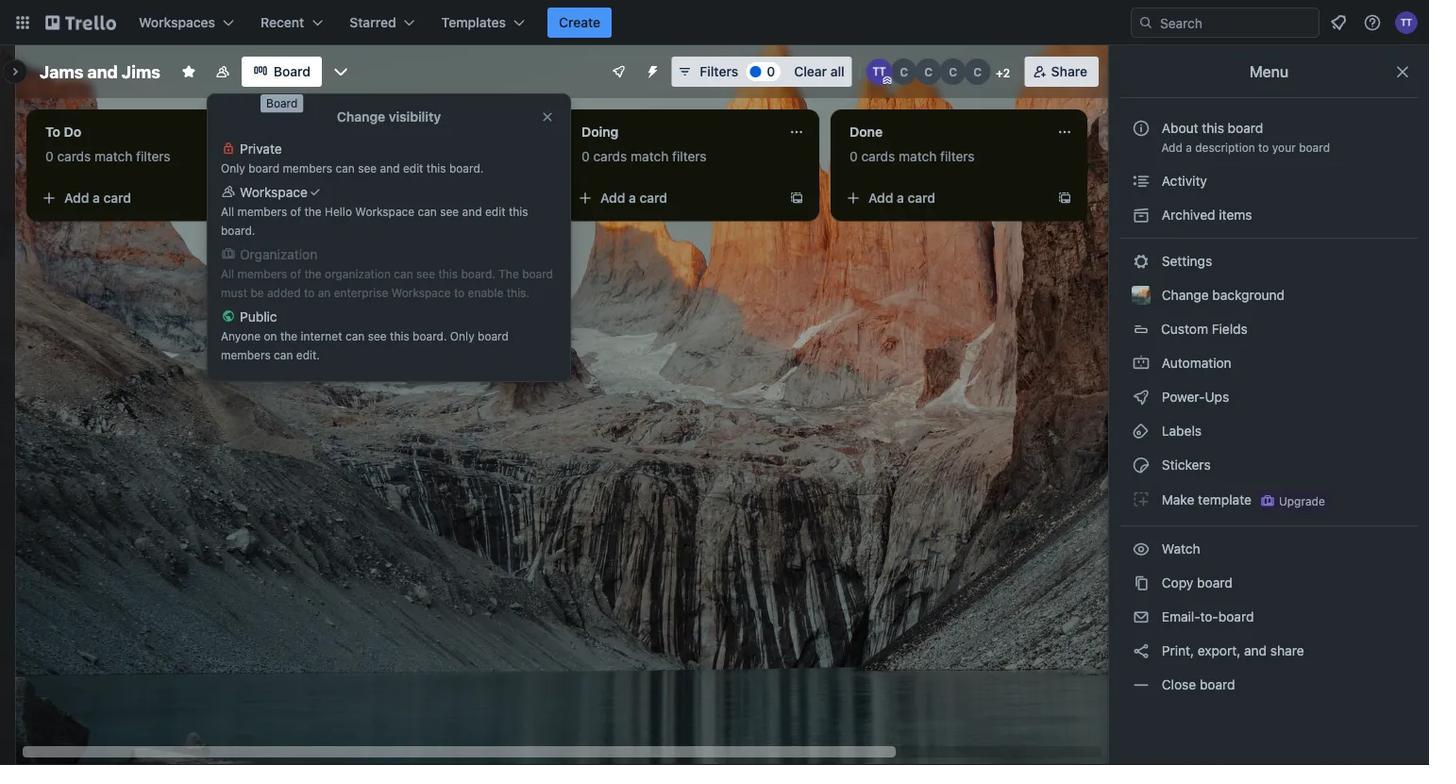 Task type: describe. For each thing, give the bounding box(es) containing it.
workspaces button
[[128, 8, 246, 38]]

Doing text field
[[570, 117, 778, 147]]

0 cards match filters for doing
[[582, 149, 707, 164]]

switch to… image
[[13, 13, 32, 32]]

add another list
[[1133, 122, 1232, 138]]

added
[[267, 286, 301, 299]]

of for workspace
[[291, 205, 301, 218]]

add inside about this board add a description to your board
[[1162, 141, 1183, 154]]

change background
[[1159, 288, 1286, 303]]

close popover image
[[540, 110, 555, 125]]

0 cards match filters for to do
[[45, 149, 171, 164]]

0 cards match filters for done
[[850, 149, 975, 164]]

board tooltip
[[261, 94, 304, 113]]

to inside about this board add a description to your board
[[1259, 141, 1270, 154]]

power ups image
[[611, 64, 626, 79]]

sm image for activity
[[1132, 172, 1151, 191]]

workspace inside all members of the hello workspace can see and edit this board.
[[355, 205, 415, 218]]

c for the connorobrien324 (connorobrien324) image
[[974, 65, 982, 78]]

create from template… image for to do
[[253, 191, 268, 206]]

upgrade
[[1280, 495, 1326, 508]]

sm image for power-ups
[[1132, 388, 1151, 407]]

visibility
[[389, 109, 441, 125]]

only inside anyone on the internet can see this board. only board members can edit.
[[450, 330, 475, 343]]

change for change visibility
[[337, 109, 386, 125]]

edit.
[[296, 349, 320, 362]]

board up description
[[1228, 120, 1264, 136]]

christinaovera9 (christinaovera9) image
[[916, 59, 942, 85]]

close board link
[[1121, 671, 1419, 701]]

templates button
[[430, 8, 536, 38]]

edit inside all members of the hello workspace can see and edit this board.
[[485, 205, 506, 218]]

search image
[[1139, 15, 1154, 30]]

open information menu image
[[1364, 13, 1383, 32]]

workspace inside all members of the organization can see this board. the board must be added to an enterprise workspace to enable this.
[[392, 286, 451, 299]]

Search field
[[1154, 9, 1319, 37]]

print, export, and share link
[[1121, 637, 1419, 667]]

c for clarkrunnerman (clarkrunnerman) 'image'
[[949, 65, 958, 78]]

4 c button from the left
[[965, 59, 991, 85]]

change for change background
[[1162, 288, 1209, 303]]

board link
[[242, 57, 322, 87]]

sm image for email-to-board
[[1132, 608, 1151, 627]]

see inside all members of the hello workspace can see and edit this board.
[[440, 205, 459, 218]]

archived items link
[[1121, 200, 1419, 230]]

make template
[[1159, 492, 1252, 508]]

activity link
[[1121, 166, 1419, 196]]

enterprise
[[334, 286, 389, 299]]

Done text field
[[839, 117, 1046, 147]]

must
[[221, 286, 247, 299]]

to
[[45, 124, 60, 140]]

board inside "link"
[[1200, 678, 1236, 693]]

primary element
[[0, 0, 1430, 45]]

private
[[240, 141, 282, 157]]

create
[[559, 15, 601, 30]]

starred button
[[338, 8, 427, 38]]

0 vertical spatial workspace
[[240, 185, 308, 200]]

labels
[[1159, 424, 1202, 439]]

recent button
[[249, 8, 335, 38]]

settings link
[[1121, 247, 1419, 277]]

list
[[1214, 122, 1232, 138]]

add a card button for to do
[[34, 183, 246, 213]]

email-
[[1162, 610, 1201, 625]]

the
[[499, 267, 519, 281]]

share
[[1052, 64, 1088, 79]]

can inside all members of the hello workspace can see and edit this board.
[[418, 205, 437, 218]]

a for doing
[[629, 190, 636, 206]]

cards for doing
[[594, 149, 627, 164]]

members up hello
[[283, 162, 333, 175]]

menu
[[1250, 63, 1289, 81]]

share
[[1271, 644, 1305, 659]]

2 c button from the left
[[916, 59, 942, 85]]

sm image for close board
[[1132, 676, 1151, 695]]

2 cards from the left
[[325, 149, 359, 164]]

add a card button for doing
[[570, 183, 782, 213]]

print, export, and share
[[1159, 644, 1305, 659]]

star or unstar board image
[[181, 64, 196, 79]]

filters for to do
[[136, 149, 171, 164]]

connorobrien324 (connorobrien324) image
[[965, 59, 991, 85]]

board. inside anyone on the internet can see this board. only board members can edit.
[[413, 330, 447, 343]]

Board name text field
[[30, 57, 170, 87]]

on
[[264, 330, 277, 343]]

watch link
[[1121, 535, 1419, 565]]

anyone on the internet can see this board. only board members can edit.
[[221, 330, 509, 362]]

to do
[[45, 124, 81, 140]]

add another list button
[[1099, 110, 1356, 151]]

2 0 cards match filters from the left
[[314, 149, 439, 164]]

cards for done
[[862, 149, 896, 164]]

make
[[1162, 492, 1195, 508]]

2 filters from the left
[[404, 149, 439, 164]]

upgrade button
[[1257, 490, 1330, 513]]

copy board link
[[1121, 569, 1419, 599]]

close board
[[1159, 678, 1236, 693]]

labels link
[[1121, 417, 1419, 447]]

email-to-board link
[[1121, 603, 1419, 633]]

power-ups
[[1159, 390, 1234, 405]]

close
[[1162, 678, 1197, 693]]

sm image for automation
[[1132, 354, 1151, 373]]

anyone
[[221, 330, 261, 343]]

organization
[[325, 267, 391, 281]]

automation link
[[1121, 349, 1419, 379]]

ups
[[1206, 390, 1230, 405]]

archived items
[[1159, 207, 1253, 223]]

add a card button for done
[[839, 183, 1050, 213]]

change visibility
[[337, 109, 441, 125]]

organization
[[240, 247, 318, 263]]

recent
[[261, 15, 304, 30]]

another
[[1162, 122, 1210, 138]]

this inside anyone on the internet can see this board. only board members can edit.
[[390, 330, 410, 343]]

cards for to do
[[57, 149, 91, 164]]

members inside all members of the organization can see this board. the board must be added to an enterprise workspace to enable this.
[[238, 267, 287, 281]]

1 c button from the left
[[891, 59, 918, 85]]

board. inside all members of the hello workspace can see and edit this board.
[[221, 224, 255, 237]]

background
[[1213, 288, 1286, 303]]

2 add a card button from the left
[[302, 183, 514, 213]]

0 horizontal spatial only
[[221, 162, 245, 175]]

0 vertical spatial edit
[[403, 162, 424, 175]]

the for organization
[[304, 267, 322, 281]]

clear all button
[[787, 57, 853, 87]]

2 add a card from the left
[[332, 190, 400, 206]]

change background link
[[1121, 281, 1419, 311]]

template
[[1199, 492, 1252, 508]]

can down on
[[274, 349, 293, 362]]

terry turtle (terryturtle) image
[[1396, 11, 1419, 34]]

this inside all members of the organization can see this board. the board must be added to an enterprise workspace to enable this.
[[439, 267, 458, 281]]

2
[[1004, 66, 1011, 79]]

a for to do
[[93, 190, 100, 206]]

2 card from the left
[[372, 190, 400, 206]]

sm image for labels
[[1132, 422, 1151, 441]]

automation image
[[638, 57, 664, 83]]

sm image for watch
[[1132, 540, 1151, 559]]

create button
[[548, 8, 612, 38]]

copy board
[[1159, 576, 1233, 591]]

power-
[[1162, 390, 1206, 405]]

this down visibility
[[427, 162, 446, 175]]

this.
[[507, 286, 530, 299]]

0 for to do
[[45, 149, 54, 164]]

2 match from the left
[[363, 149, 401, 164]]

filters
[[700, 64, 739, 79]]

do
[[64, 124, 81, 140]]

the for workspace
[[304, 205, 322, 218]]

clear
[[794, 64, 827, 79]]

1 horizontal spatial to
[[454, 286, 465, 299]]

+ 2
[[997, 66, 1011, 79]]

0 left clear
[[767, 64, 776, 79]]

members inside anyone on the internet can see this board. only board members can edit.
[[221, 349, 271, 362]]

workspace visible image
[[215, 64, 230, 79]]

board inside tooltip
[[266, 97, 298, 110]]

all members of the organization can see this board. the board must be added to an enterprise workspace to enable this.
[[221, 267, 553, 299]]

0 horizontal spatial to
[[304, 286, 315, 299]]



Task type: vqa. For each thing, say whether or not it's contained in the screenshot.
Workspace members to the left
no



Task type: locate. For each thing, give the bounding box(es) containing it.
match down "change visibility"
[[363, 149, 401, 164]]

edit
[[403, 162, 424, 175], [485, 205, 506, 218]]

c inside image
[[974, 65, 982, 78]]

0 down to
[[45, 149, 54, 164]]

c button
[[891, 59, 918, 85], [916, 59, 942, 85], [940, 59, 967, 85], [965, 59, 991, 85]]

sm image for copy board
[[1132, 574, 1151, 593]]

c inside clarkrunnerman (clarkrunnerman) 'image'
[[949, 65, 958, 78]]

this left the
[[439, 267, 458, 281]]

workspace right hello
[[355, 205, 415, 218]]

to left your at the right top
[[1259, 141, 1270, 154]]

to left enable
[[454, 286, 465, 299]]

1 cards from the left
[[57, 149, 91, 164]]

change down the settings
[[1162, 288, 1209, 303]]

starred
[[350, 15, 396, 30]]

to
[[1259, 141, 1270, 154], [304, 286, 315, 299], [454, 286, 465, 299]]

5 sm image from the top
[[1132, 574, 1151, 593]]

2 horizontal spatial to
[[1259, 141, 1270, 154]]

this down all members of the organization can see this board. the board must be added to an enterprise workspace to enable this.
[[390, 330, 410, 343]]

can
[[336, 162, 355, 175], [418, 205, 437, 218], [394, 267, 413, 281], [346, 330, 365, 343], [274, 349, 293, 362]]

cards down doing
[[594, 149, 627, 164]]

sm image left automation
[[1132, 354, 1151, 373]]

0 right private at the top left of the page
[[314, 149, 322, 164]]

this up description
[[1203, 120, 1225, 136]]

1 vertical spatial board
[[266, 97, 298, 110]]

custom
[[1162, 322, 1209, 337]]

an
[[318, 286, 331, 299]]

c for chestercheeetah (chestercheeetah) image at the top right
[[900, 65, 909, 78]]

all inside all members of the hello workspace can see and edit this board.
[[221, 205, 234, 218]]

c left +
[[974, 65, 982, 78]]

add
[[1133, 122, 1158, 138], [1162, 141, 1183, 154], [64, 190, 89, 206], [332, 190, 357, 206], [601, 190, 626, 206], [869, 190, 894, 206]]

jams and jims
[[40, 61, 160, 82]]

4 add a card button from the left
[[839, 183, 1050, 213]]

this member is an admin of this board. image
[[884, 77, 892, 85]]

6 sm image from the top
[[1132, 642, 1151, 661]]

edit down visibility
[[403, 162, 424, 175]]

add a card button down done text box
[[839, 183, 1050, 213]]

2 vertical spatial the
[[280, 330, 298, 343]]

sm image for make template
[[1132, 490, 1151, 509]]

templates
[[442, 15, 506, 30]]

can inside all members of the organization can see this board. the board must be added to an enterprise workspace to enable this.
[[394, 267, 413, 281]]

0 vertical spatial board
[[274, 64, 311, 79]]

of for organization
[[291, 267, 301, 281]]

1 sm image from the top
[[1132, 206, 1151, 225]]

can right internet
[[346, 330, 365, 343]]

1 all from the top
[[221, 205, 234, 218]]

2 create from template… image from the left
[[790, 191, 805, 206]]

add a card for doing
[[601, 190, 668, 206]]

and inside all members of the hello workspace can see and edit this board.
[[462, 205, 482, 218]]

1 c from the left
[[900, 65, 909, 78]]

0 vertical spatial all
[[221, 205, 234, 218]]

0 horizontal spatial create from template… image
[[521, 191, 536, 206]]

0 vertical spatial change
[[337, 109, 386, 125]]

add left the about
[[1133, 122, 1158, 138]]

export,
[[1198, 644, 1241, 659]]

to left an
[[304, 286, 315, 299]]

0 vertical spatial of
[[291, 205, 301, 218]]

the inside all members of the hello workspace can see and edit this board.
[[304, 205, 322, 218]]

sm image left activity
[[1132, 172, 1151, 191]]

sm image left stickers
[[1132, 456, 1151, 475]]

only board members can see and edit this board.
[[221, 162, 484, 175]]

sm image for archived items
[[1132, 206, 1151, 225]]

add a card button down "only board members can see and edit this board."
[[302, 183, 514, 213]]

the inside anyone on the internet can see this board. only board members can edit.
[[280, 330, 298, 343]]

public
[[240, 309, 277, 325]]

4 cards from the left
[[862, 149, 896, 164]]

2 vertical spatial workspace
[[392, 286, 451, 299]]

4 sm image from the top
[[1132, 540, 1151, 559]]

2 c from the left
[[925, 65, 933, 78]]

card for to do
[[103, 190, 131, 206]]

3 c from the left
[[949, 65, 958, 78]]

the right on
[[280, 330, 298, 343]]

4 filters from the left
[[941, 149, 975, 164]]

add down done
[[869, 190, 894, 206]]

1 vertical spatial only
[[450, 330, 475, 343]]

and left "jims"
[[87, 61, 118, 82]]

1 horizontal spatial edit
[[485, 205, 506, 218]]

a for done
[[897, 190, 905, 206]]

a down done text box
[[897, 190, 905, 206]]

1 vertical spatial change
[[1162, 288, 1209, 303]]

add a card button down the doing text box
[[570, 183, 782, 213]]

add a card
[[64, 190, 131, 206], [332, 190, 400, 206], [601, 190, 668, 206], [869, 190, 936, 206]]

all for workspace
[[221, 205, 234, 218]]

sm image left close
[[1132, 676, 1151, 695]]

sm image inside labels link
[[1132, 422, 1151, 441]]

workspaces
[[139, 15, 215, 30]]

done
[[850, 124, 883, 140]]

board down enable
[[478, 330, 509, 343]]

board up board tooltip
[[274, 64, 311, 79]]

2 create from template… image from the left
[[1058, 191, 1073, 206]]

match down the to do text box
[[95, 149, 133, 164]]

1 sm image from the top
[[1132, 172, 1151, 191]]

4 add a card from the left
[[869, 190, 936, 206]]

automation
[[1159, 356, 1232, 371]]

all inside all members of the organization can see this board. the board must be added to an enterprise workspace to enable this.
[[221, 267, 234, 281]]

board down board 'link'
[[266, 97, 298, 110]]

0 vertical spatial only
[[221, 162, 245, 175]]

match for done
[[899, 149, 937, 164]]

about this board add a description to your board
[[1162, 120, 1331, 154]]

sm image inside power-ups link
[[1132, 388, 1151, 407]]

c inside christinaovera9 (christinaovera9) image
[[925, 65, 933, 78]]

all
[[221, 205, 234, 218], [221, 267, 234, 281]]

1 of from the top
[[291, 205, 301, 218]]

3 c button from the left
[[940, 59, 967, 85]]

print,
[[1162, 644, 1195, 659]]

board inside all members of the organization can see this board. the board must be added to an enterprise workspace to enable this.
[[522, 267, 553, 281]]

workspace right the enterprise
[[392, 286, 451, 299]]

board up this.
[[522, 267, 553, 281]]

board
[[274, 64, 311, 79], [266, 97, 298, 110]]

0 cards match filters down the to do text box
[[45, 149, 171, 164]]

board inside 'link'
[[1219, 610, 1255, 625]]

board up to-
[[1198, 576, 1233, 591]]

1 add a card from the left
[[64, 190, 131, 206]]

this inside about this board add a description to your board
[[1203, 120, 1225, 136]]

sm image left make
[[1132, 490, 1151, 509]]

3 match from the left
[[631, 149, 669, 164]]

sm image
[[1132, 172, 1151, 191], [1132, 388, 1151, 407], [1132, 422, 1151, 441], [1132, 456, 1151, 475], [1132, 490, 1151, 509], [1132, 608, 1151, 627]]

1 create from template… image from the left
[[253, 191, 268, 206]]

match down the doing text box
[[631, 149, 669, 164]]

see
[[358, 162, 377, 175], [440, 205, 459, 218], [417, 267, 435, 281], [368, 330, 387, 343]]

card down the doing text box
[[640, 190, 668, 206]]

the inside all members of the organization can see this board. the board must be added to an enterprise workspace to enable this.
[[304, 267, 322, 281]]

4 match from the left
[[899, 149, 937, 164]]

board down private at the top left of the page
[[249, 162, 280, 175]]

power-ups link
[[1121, 383, 1419, 413]]

cards down do
[[57, 149, 91, 164]]

chestercheeetah (chestercheeetah) image
[[891, 59, 918, 85]]

c right chestercheeetah (chestercheeetah) image at the top right
[[925, 65, 933, 78]]

sm image inside watch link
[[1132, 540, 1151, 559]]

0 horizontal spatial change
[[337, 109, 386, 125]]

and
[[87, 61, 118, 82], [380, 162, 400, 175], [462, 205, 482, 218], [1245, 644, 1268, 659]]

and up enable
[[462, 205, 482, 218]]

1 vertical spatial all
[[221, 267, 234, 281]]

0 cards match filters down the doing text box
[[582, 149, 707, 164]]

stickers link
[[1121, 451, 1419, 481]]

add a card for done
[[869, 190, 936, 206]]

your
[[1273, 141, 1297, 154]]

add a card down "only board members can see and edit this board."
[[332, 190, 400, 206]]

members
[[283, 162, 333, 175], [238, 205, 287, 218], [238, 267, 287, 281], [221, 349, 271, 362]]

stickers
[[1159, 458, 1211, 473]]

a right hello
[[361, 190, 368, 206]]

4 card from the left
[[908, 190, 936, 206]]

0
[[767, 64, 776, 79], [45, 149, 54, 164], [314, 149, 322, 164], [582, 149, 590, 164], [850, 149, 858, 164]]

add inside add another list button
[[1133, 122, 1158, 138]]

sm image inside close board "link"
[[1132, 676, 1151, 695]]

jams
[[40, 61, 83, 82]]

0 cards match filters
[[45, 149, 171, 164], [314, 149, 439, 164], [582, 149, 707, 164], [850, 149, 975, 164]]

board down 'export,'
[[1200, 678, 1236, 693]]

watch
[[1159, 542, 1205, 557]]

1 card from the left
[[103, 190, 131, 206]]

0 vertical spatial the
[[304, 205, 322, 218]]

workspace down private at the top left of the page
[[240, 185, 308, 200]]

items
[[1220, 207, 1253, 223]]

and left share
[[1245, 644, 1268, 659]]

0 notifications image
[[1328, 11, 1351, 34]]

1 vertical spatial of
[[291, 267, 301, 281]]

add for add a card button related to doing
[[601, 190, 626, 206]]

1 filters from the left
[[136, 149, 171, 164]]

archived
[[1162, 207, 1216, 223]]

members up 'be' at the left top of the page
[[238, 267, 287, 281]]

card for done
[[908, 190, 936, 206]]

see inside all members of the organization can see this board. the board must be added to an enterprise workspace to enable this.
[[417, 267, 435, 281]]

sm image left power-
[[1132, 388, 1151, 407]]

2 of from the top
[[291, 267, 301, 281]]

2 all from the top
[[221, 267, 234, 281]]

can up all members of the organization can see this board. the board must be added to an enterprise workspace to enable this.
[[418, 205, 437, 218]]

3 0 cards match filters from the left
[[582, 149, 707, 164]]

of left hello
[[291, 205, 301, 218]]

2 sm image from the top
[[1132, 388, 1151, 407]]

custom fields button
[[1121, 315, 1419, 345]]

sm image inside archived items link
[[1132, 206, 1151, 225]]

5 sm image from the top
[[1132, 490, 1151, 509]]

board right your at the right top
[[1300, 141, 1331, 154]]

4 0 cards match filters from the left
[[850, 149, 975, 164]]

all for organization
[[221, 267, 234, 281]]

add a card down do
[[64, 190, 131, 206]]

this
[[1203, 120, 1225, 136], [427, 162, 446, 175], [509, 205, 528, 218], [439, 267, 458, 281], [390, 330, 410, 343]]

back to home image
[[45, 8, 116, 38]]

cards up hello
[[325, 149, 359, 164]]

add a card down doing
[[601, 190, 668, 206]]

1 vertical spatial the
[[304, 267, 322, 281]]

add a card down done
[[869, 190, 936, 206]]

3 cards from the left
[[594, 149, 627, 164]]

1 vertical spatial workspace
[[355, 205, 415, 218]]

sm image inside settings link
[[1132, 252, 1151, 271]]

7 sm image from the top
[[1132, 676, 1151, 695]]

workspace
[[240, 185, 308, 200], [355, 205, 415, 218], [392, 286, 451, 299]]

this up the
[[509, 205, 528, 218]]

card down done text box
[[908, 190, 936, 206]]

1 add a card button from the left
[[34, 183, 246, 213]]

members inside all members of the hello workspace can see and edit this board.
[[238, 205, 287, 218]]

doing
[[582, 124, 619, 140]]

filters down visibility
[[404, 149, 439, 164]]

filters for doing
[[673, 149, 707, 164]]

board up print, export, and share on the right bottom of the page
[[1219, 610, 1255, 625]]

add a card for to do
[[64, 190, 131, 206]]

match for to do
[[95, 149, 133, 164]]

c right christinaovera9 (christinaovera9) image
[[949, 65, 958, 78]]

3 card from the left
[[640, 190, 668, 206]]

and down "change visibility"
[[380, 162, 400, 175]]

board inside anyone on the internet can see this board. only board members can edit.
[[478, 330, 509, 343]]

+
[[997, 66, 1004, 79]]

only
[[221, 162, 245, 175], [450, 330, 475, 343]]

sm image left the email-
[[1132, 608, 1151, 627]]

sm image inside "print, export, and share" link
[[1132, 642, 1151, 661]]

of inside all members of the hello workspace can see and edit this board.
[[291, 205, 301, 218]]

match down done text box
[[899, 149, 937, 164]]

all members of the hello workspace can see and edit this board.
[[221, 205, 528, 237]]

sm image left the archived
[[1132, 206, 1151, 225]]

a down the doing text box
[[629, 190, 636, 206]]

card for doing
[[640, 190, 668, 206]]

this inside all members of the hello workspace can see and edit this board.
[[509, 205, 528, 218]]

a down 'another'
[[1186, 141, 1193, 154]]

add for second add a card button from the left
[[332, 190, 357, 206]]

3 sm image from the top
[[1132, 354, 1151, 373]]

customize views image
[[332, 62, 350, 81]]

sm image for settings
[[1132, 252, 1151, 271]]

1 horizontal spatial change
[[1162, 288, 1209, 303]]

board
[[1228, 120, 1264, 136], [1300, 141, 1331, 154], [249, 162, 280, 175], [522, 267, 553, 281], [478, 330, 509, 343], [1198, 576, 1233, 591], [1219, 610, 1255, 625], [1200, 678, 1236, 693]]

c right this member is an admin of this board. icon
[[900, 65, 909, 78]]

a inside about this board add a description to your board
[[1186, 141, 1193, 154]]

share button
[[1025, 57, 1099, 87]]

board inside 'link'
[[274, 64, 311, 79]]

match for doing
[[631, 149, 669, 164]]

can right organization
[[394, 267, 413, 281]]

filters down the doing text box
[[673, 149, 707, 164]]

0 cards match filters down done text box
[[850, 149, 975, 164]]

2 sm image from the top
[[1132, 252, 1151, 271]]

add down add another list
[[1162, 141, 1183, 154]]

change inside change background link
[[1162, 288, 1209, 303]]

members up organization
[[238, 205, 287, 218]]

fields
[[1212, 322, 1248, 337]]

1 horizontal spatial create from template… image
[[1058, 191, 1073, 206]]

create from template… image
[[253, 191, 268, 206], [790, 191, 805, 206]]

card down the to do text box
[[103, 190, 131, 206]]

a down the to do text box
[[93, 190, 100, 206]]

of inside all members of the organization can see this board. the board must be added to an enterprise workspace to enable this.
[[291, 267, 301, 281]]

filters for done
[[941, 149, 975, 164]]

about
[[1162, 120, 1199, 136]]

1 match from the left
[[95, 149, 133, 164]]

sm image left watch
[[1132, 540, 1151, 559]]

sm image left copy
[[1132, 574, 1151, 593]]

3 filters from the left
[[673, 149, 707, 164]]

c for christinaovera9 (christinaovera9) image
[[925, 65, 933, 78]]

add down doing
[[601, 190, 626, 206]]

1 vertical spatial edit
[[485, 205, 506, 218]]

add for done's add a card button
[[869, 190, 894, 206]]

0 for doing
[[582, 149, 590, 164]]

6 sm image from the top
[[1132, 608, 1151, 627]]

clarkrunnerman (clarkrunnerman) image
[[940, 59, 967, 85]]

board.
[[449, 162, 484, 175], [221, 224, 255, 237], [461, 267, 496, 281], [413, 330, 447, 343]]

all
[[831, 64, 845, 79]]

sm image
[[1132, 206, 1151, 225], [1132, 252, 1151, 271], [1132, 354, 1151, 373], [1132, 540, 1151, 559], [1132, 574, 1151, 593], [1132, 642, 1151, 661], [1132, 676, 1151, 695]]

sm image inside email-to-board 'link'
[[1132, 608, 1151, 627]]

jims
[[122, 61, 160, 82]]

only down enable
[[450, 330, 475, 343]]

filters down done text box
[[941, 149, 975, 164]]

card
[[103, 190, 131, 206], [372, 190, 400, 206], [640, 190, 668, 206], [908, 190, 936, 206]]

c inside chestercheeetah (chestercheeetah) image
[[900, 65, 909, 78]]

the
[[304, 205, 322, 218], [304, 267, 322, 281], [280, 330, 298, 343]]

0 down done
[[850, 149, 858, 164]]

0 for done
[[850, 149, 858, 164]]

description
[[1196, 141, 1256, 154]]

terry turtle (terryturtle) image
[[867, 59, 893, 85]]

of
[[291, 205, 301, 218], [291, 267, 301, 281]]

1 horizontal spatial only
[[450, 330, 475, 343]]

copy
[[1162, 576, 1194, 591]]

internet
[[301, 330, 342, 343]]

create from template… image for doing
[[790, 191, 805, 206]]

add for add a card button for to do
[[64, 190, 89, 206]]

change down customize views image
[[337, 109, 386, 125]]

and inside text box
[[87, 61, 118, 82]]

4 sm image from the top
[[1132, 456, 1151, 475]]

be
[[251, 286, 264, 299]]

to-
[[1201, 610, 1219, 625]]

sm image left the "labels"
[[1132, 422, 1151, 441]]

see inside anyone on the internet can see this board. only board members can edit.
[[368, 330, 387, 343]]

3 add a card from the left
[[601, 190, 668, 206]]

cards down done
[[862, 149, 896, 164]]

only down private at the top left of the page
[[221, 162, 245, 175]]

1 0 cards match filters from the left
[[45, 149, 171, 164]]

enable
[[468, 286, 504, 299]]

3 add a card button from the left
[[570, 183, 782, 213]]

add down "only board members can see and edit this board."
[[332, 190, 357, 206]]

can up hello
[[336, 162, 355, 175]]

create from template… image
[[521, 191, 536, 206], [1058, 191, 1073, 206]]

sm image inside stickers "link"
[[1132, 456, 1151, 475]]

add down do
[[64, 190, 89, 206]]

add a card button down the to do text box
[[34, 183, 246, 213]]

0 horizontal spatial create from template… image
[[253, 191, 268, 206]]

edit up the
[[485, 205, 506, 218]]

clear all
[[794, 64, 845, 79]]

filters down the to do text box
[[136, 149, 171, 164]]

1 create from template… image from the left
[[521, 191, 536, 206]]

0 horizontal spatial edit
[[403, 162, 424, 175]]

sm image inside automation link
[[1132, 354, 1151, 373]]

0 cards match filters down "change visibility"
[[314, 149, 439, 164]]

of up added
[[291, 267, 301, 281]]

3 sm image from the top
[[1132, 422, 1151, 441]]

sm image inside the 'copy board' link
[[1132, 574, 1151, 593]]

the up an
[[304, 267, 322, 281]]

4 c from the left
[[974, 65, 982, 78]]

email-to-board
[[1159, 610, 1255, 625]]

1 horizontal spatial create from template… image
[[790, 191, 805, 206]]

hello
[[325, 205, 352, 218]]

board. inside all members of the organization can see this board. the board must be added to an enterprise workspace to enable this.
[[461, 267, 496, 281]]

To Do text field
[[34, 117, 242, 147]]

0 down doing
[[582, 149, 590, 164]]

sm image for print, export, and share
[[1132, 642, 1151, 661]]

sm image for stickers
[[1132, 456, 1151, 475]]

activity
[[1159, 173, 1208, 189]]

sm image left print,
[[1132, 642, 1151, 661]]

sm image inside activity link
[[1132, 172, 1151, 191]]



